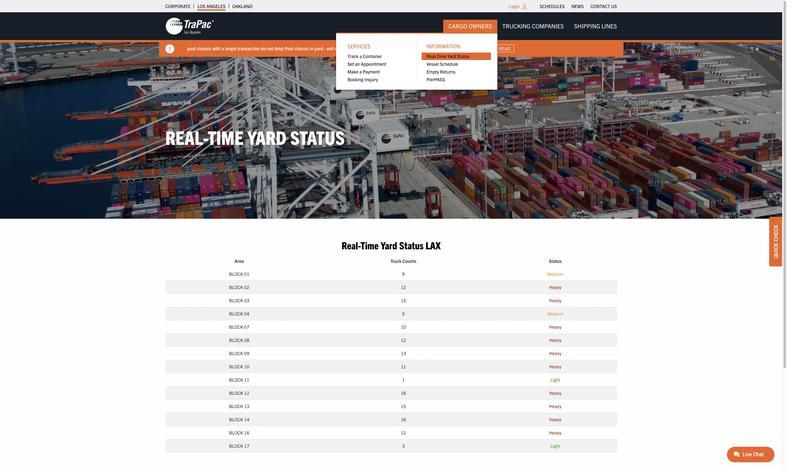Task type: vqa. For each thing, say whether or not it's contained in the screenshot.


Task type: locate. For each thing, give the bounding box(es) containing it.
1 vertical spatial 15
[[401, 404, 407, 410]]

real-
[[427, 53, 437, 59], [166, 125, 208, 149], [342, 239, 361, 251]]

1 horizontal spatial with
[[335, 45, 344, 51]]

banner containing cargo owners
[[0, 12, 788, 90]]

2 horizontal spatial real-
[[427, 53, 437, 59]]

time for real-time yard status
[[208, 125, 244, 149]]

1 horizontal spatial /
[[473, 45, 474, 51]]

1 vertical spatial real-
[[166, 125, 208, 149]]

menu bar
[[537, 2, 621, 11], [336, 20, 623, 90]]

0 vertical spatial yard
[[448, 53, 456, 59]]

12 for block 02
[[401, 285, 407, 290]]

5 block from the top
[[229, 324, 243, 330]]

9
[[403, 271, 405, 277]]

services link
[[343, 40, 412, 52]]

pierpass link
[[422, 76, 491, 83]]

2 light from the top
[[551, 443, 561, 449]]

12 down 9
[[401, 285, 407, 290]]

2 medium from the top
[[548, 311, 564, 317]]

block 08
[[229, 337, 250, 343]]

chassis up container
[[362, 45, 376, 51]]

8 heavy from the top
[[550, 404, 562, 410]]

medium for 9
[[548, 271, 564, 277]]

1 light from the top
[[551, 377, 561, 383]]

shipping lines
[[575, 22, 618, 30]]

6 heavy from the top
[[550, 364, 562, 370]]

1 horizontal spatial time
[[361, 239, 379, 251]]

menu bar inside banner
[[336, 20, 623, 90]]

12 for block 16
[[401, 430, 407, 436]]

menu bar containing cargo owners
[[336, 20, 623, 90]]

block 02
[[229, 285, 250, 290]]

block left 01
[[229, 271, 243, 277]]

booking
[[348, 76, 364, 82]]

block up the block 13
[[229, 390, 243, 396]]

2 vertical spatial yard
[[381, 239, 398, 251]]

pop45
[[475, 45, 489, 51]]

solid image
[[166, 45, 175, 54]]

block up block 11
[[229, 364, 243, 370]]

owners
[[469, 22, 493, 30]]

0 horizontal spatial time
[[208, 125, 244, 149]]

block
[[229, 271, 243, 277], [229, 285, 243, 290], [229, 298, 243, 304], [229, 311, 243, 317], [229, 324, 243, 330], [229, 337, 243, 343], [229, 351, 243, 357], [229, 364, 243, 370], [229, 377, 243, 383], [229, 390, 243, 396], [229, 404, 243, 410], [229, 417, 243, 423], [229, 430, 243, 436], [229, 443, 243, 449]]

2 15 from the top
[[401, 404, 407, 410]]

light image
[[523, 4, 527, 9]]

12 up the block 13
[[244, 390, 250, 396]]

menu containing real-time yard status
[[422, 52, 491, 83]]

9 block from the top
[[229, 377, 243, 383]]

16
[[401, 390, 407, 396], [401, 417, 407, 423], [244, 430, 250, 436]]

1 horizontal spatial real-
[[342, 239, 361, 251]]

15 down 1 on the bottom
[[401, 404, 407, 410]]

2 heavy from the top
[[550, 298, 562, 304]]

lines
[[602, 22, 618, 30]]

1 horizontal spatial yard
[[381, 239, 398, 251]]

1 heavy from the top
[[550, 285, 562, 290]]

menu
[[336, 33, 498, 90], [343, 52, 412, 83], [422, 52, 491, 83]]

0 vertical spatial light
[[551, 377, 561, 383]]

09
[[244, 351, 250, 357]]

11 block from the top
[[229, 404, 243, 410]]

yard for real-time yard status vessel schedule empty returns pierpass
[[448, 53, 456, 59]]

1 block from the top
[[229, 271, 243, 277]]

login
[[510, 3, 520, 9]]

block down block 14
[[229, 430, 243, 436]]

5 heavy from the top
[[550, 351, 562, 357]]

15 up the 5 on the bottom of page
[[401, 298, 407, 304]]

yard for real-time yard status
[[248, 125, 287, 149]]

block 12
[[229, 390, 250, 396]]

0 vertical spatial a
[[222, 45, 224, 51]]

real- inside real-time yard status vessel schedule empty returns pierpass
[[427, 53, 437, 59]]

pierpass
[[427, 76, 445, 82]]

0 vertical spatial medium
[[548, 271, 564, 277]]

yard inside real-time yard status vessel schedule empty returns pierpass
[[448, 53, 456, 59]]

13 up 1 on the bottom
[[401, 351, 407, 357]]

0 vertical spatial 10
[[401, 324, 407, 330]]

1 vertical spatial a
[[360, 53, 362, 59]]

7 heavy from the top
[[550, 390, 562, 396]]

9 heavy from the top
[[550, 417, 562, 423]]

login link
[[510, 3, 520, 9]]

real-time yard status lax
[[342, 239, 441, 251]]

1 horizontal spatial -
[[437, 45, 438, 51]]

returns
[[441, 69, 456, 75]]

13 up 14
[[244, 404, 250, 410]]

11 up 1 on the bottom
[[401, 364, 407, 370]]

1 horizontal spatial 10
[[401, 324, 407, 330]]

2 block from the top
[[229, 285, 243, 290]]

0 vertical spatial real-
[[427, 53, 437, 59]]

11 down block 10
[[244, 377, 250, 383]]

light for 1
[[551, 377, 561, 383]]

1 chassis from the left
[[197, 45, 212, 51]]

1 vertical spatial yard
[[248, 125, 287, 149]]

a right track
[[360, 53, 362, 59]]

block 17
[[229, 443, 250, 449]]

angeles
[[207, 3, 226, 9]]

block for block 11
[[229, 377, 243, 383]]

a left single
[[222, 45, 224, 51]]

chassis down los angeles image
[[197, 45, 212, 51]]

trucking companies
[[503, 22, 564, 30]]

block left 02
[[229, 285, 243, 290]]

12
[[401, 285, 407, 290], [401, 337, 407, 343], [244, 390, 250, 396], [401, 430, 407, 436]]

1 medium from the top
[[548, 271, 564, 277]]

with left the
[[335, 45, 344, 51]]

a
[[222, 45, 224, 51], [360, 53, 362, 59], [360, 69, 362, 75]]

heavy for block 09
[[550, 351, 562, 357]]

medium for 5
[[548, 311, 564, 317]]

relative
[[390, 45, 404, 51]]

- right number
[[437, 45, 438, 51]]

10 down the 5 on the bottom of page
[[401, 324, 407, 330]]

status for real-time yard status vessel schedule empty returns pierpass
[[458, 53, 470, 59]]

information
[[427, 43, 461, 50]]

2 vertical spatial 16
[[244, 430, 250, 436]]

shipping lines link
[[570, 20, 623, 33]]

2 - from the left
[[437, 45, 438, 51]]

block left 17
[[229, 443, 243, 449]]

1 vertical spatial medium
[[548, 311, 564, 317]]

0 horizontal spatial -
[[324, 45, 326, 51]]

- left exit
[[324, 45, 326, 51]]

11
[[401, 364, 407, 370], [244, 377, 250, 383]]

1 horizontal spatial 11
[[401, 364, 407, 370]]

set
[[348, 61, 354, 67]]

16 for block 12
[[401, 390, 407, 396]]

drop
[[275, 45, 284, 51]]

1 vertical spatial 11
[[244, 377, 250, 383]]

6 block from the top
[[229, 337, 243, 343]]

2 horizontal spatial yard
[[448, 53, 456, 59]]

block up block 14
[[229, 404, 243, 410]]

0 horizontal spatial /
[[456, 45, 457, 51]]

heavy for block 08
[[550, 337, 562, 343]]

information menu item
[[422, 40, 491, 83]]

block down block 10
[[229, 377, 243, 383]]

time inside real-time yard status vessel schedule empty returns pierpass
[[437, 53, 447, 59]]

block for block 10
[[229, 364, 243, 370]]

pool
[[187, 45, 196, 51], [352, 45, 361, 51]]

0 vertical spatial time
[[437, 53, 447, 59]]

1
[[403, 377, 405, 383]]

1 vertical spatial 13
[[244, 404, 250, 410]]

real- for real-time yard status lax
[[342, 239, 361, 251]]

0 vertical spatial 15
[[401, 298, 407, 304]]

heavy for block 13
[[550, 404, 562, 410]]

0 vertical spatial menu bar
[[537, 2, 621, 11]]

1 15 from the top
[[401, 298, 407, 304]]

02
[[244, 285, 250, 290]]

12 for block 08
[[401, 337, 407, 343]]

block left 04
[[229, 311, 243, 317]]

block left 09
[[229, 351, 243, 357]]

16 up 17
[[244, 430, 250, 436]]

vessel schedule link
[[422, 60, 491, 68]]

quick check
[[773, 225, 780, 258]]

block for block 01
[[229, 271, 243, 277]]

1 horizontal spatial pool
[[352, 45, 361, 51]]

cargo
[[449, 22, 468, 30]]

2 vertical spatial real-
[[342, 239, 361, 251]]

1 vertical spatial 16
[[401, 417, 407, 423]]

truck
[[391, 258, 402, 264]]

4 heavy from the top
[[550, 337, 562, 343]]

block left 14
[[229, 417, 243, 423]]

16 up '3'
[[401, 417, 407, 423]]

status for real-time yard status lax
[[400, 239, 424, 251]]

real-time yard status vessel schedule empty returns pierpass
[[427, 53, 470, 82]]

3 block from the top
[[229, 298, 243, 304]]

13 block from the top
[[229, 430, 243, 436]]

real- for real-time yard status
[[166, 125, 208, 149]]

0 horizontal spatial with
[[213, 45, 221, 51]]

1 vertical spatial 10
[[244, 364, 250, 370]]

1 horizontal spatial chassis
[[295, 45, 309, 51]]

news
[[572, 3, 584, 9]]

block left 03
[[229, 298, 243, 304]]

block for block 17
[[229, 443, 243, 449]]

4 block from the top
[[229, 311, 243, 317]]

heavy for block 10
[[550, 364, 562, 370]]

menu containing track a container
[[343, 52, 412, 83]]

los
[[198, 3, 206, 9]]

0 horizontal spatial chassis
[[197, 45, 212, 51]]

truck counts
[[391, 258, 417, 264]]

0 horizontal spatial real-
[[166, 125, 208, 149]]

13
[[401, 351, 407, 357], [244, 404, 250, 410]]

schedules
[[540, 3, 565, 9]]

light
[[551, 377, 561, 383], [551, 443, 561, 449]]

0 horizontal spatial yard
[[248, 125, 287, 149]]

menu containing services
[[336, 33, 498, 90]]

2 horizontal spatial time
[[437, 53, 447, 59]]

12 up '3'
[[401, 430, 407, 436]]

14 block from the top
[[229, 443, 243, 449]]

1 vertical spatial time
[[208, 125, 244, 149]]

information link
[[422, 40, 491, 52]]

10 block from the top
[[229, 390, 243, 396]]

empty
[[427, 69, 440, 75]]

0 horizontal spatial pool
[[187, 45, 196, 51]]

2 horizontal spatial chassis
[[362, 45, 376, 51]]

pool
[[285, 45, 294, 51]]

yard for real-time yard status lax
[[381, 239, 398, 251]]

number
[[421, 45, 436, 51]]

/ left pop45
[[473, 45, 474, 51]]

real-time yard status
[[166, 125, 345, 149]]

block for block 03
[[229, 298, 243, 304]]

10
[[401, 324, 407, 330], [244, 364, 250, 370]]

/ up 'real-time yard status' link at the top of page
[[456, 45, 457, 51]]

not
[[267, 45, 274, 51]]

transaction
[[238, 45, 260, 51]]

menu for information
[[422, 52, 491, 83]]

17
[[244, 443, 250, 449]]

with left single
[[213, 45, 221, 51]]

2 vertical spatial time
[[361, 239, 379, 251]]

status for real-time yard status
[[291, 125, 345, 149]]

a right make
[[360, 69, 362, 75]]

block for block 14
[[229, 417, 243, 423]]

container
[[363, 53, 382, 59]]

pool right solid icon
[[187, 45, 196, 51]]

chassis left "in"
[[295, 45, 309, 51]]

0 vertical spatial 16
[[401, 390, 407, 396]]

real-time yard status menu item
[[422, 52, 491, 60]]

time for real-time yard status lax
[[361, 239, 379, 251]]

8 block from the top
[[229, 364, 243, 370]]

los angeles
[[198, 3, 226, 9]]

1 vertical spatial menu bar
[[336, 20, 623, 90]]

10 heavy from the top
[[550, 430, 562, 436]]

7 block from the top
[[229, 351, 243, 357]]

1 vertical spatial light
[[551, 443, 561, 449]]

10 down 09
[[244, 364, 250, 370]]

block left 07
[[229, 324, 243, 330]]

banner
[[0, 12, 788, 90]]

0 vertical spatial 13
[[401, 351, 407, 357]]

yard
[[448, 53, 456, 59], [248, 125, 287, 149], [381, 239, 398, 251]]

-
[[324, 45, 326, 51], [437, 45, 438, 51]]

heavy
[[550, 285, 562, 290], [550, 298, 562, 304], [550, 324, 562, 330], [550, 337, 562, 343], [550, 351, 562, 357], [550, 364, 562, 370], [550, 390, 562, 396], [550, 404, 562, 410], [550, 417, 562, 423], [550, 430, 562, 436]]

15
[[401, 298, 407, 304], [401, 404, 407, 410]]

3 heavy from the top
[[550, 324, 562, 330]]

12 block from the top
[[229, 417, 243, 423]]

pool right the
[[352, 45, 361, 51]]

1 pool from the left
[[187, 45, 196, 51]]

inquiry
[[365, 76, 378, 82]]

menu for services
[[343, 52, 412, 83]]

block 13
[[229, 404, 250, 410]]

the
[[345, 45, 351, 51]]

light for 3
[[551, 443, 561, 449]]

16 down 1 on the bottom
[[401, 390, 407, 396]]

block left 08
[[229, 337, 243, 343]]

0 horizontal spatial 10
[[244, 364, 250, 370]]

block 07
[[229, 324, 250, 330]]

status inside real-time yard status vessel schedule empty returns pierpass
[[458, 53, 470, 59]]

12 down the 5 on the bottom of page
[[401, 337, 407, 343]]

08
[[244, 337, 250, 343]]

with
[[213, 45, 221, 51], [335, 45, 344, 51]]

corporate link
[[166, 2, 191, 11]]



Task type: describe. For each thing, give the bounding box(es) containing it.
oakland
[[233, 3, 253, 9]]

03
[[244, 298, 250, 304]]

contact us
[[591, 3, 618, 9]]

los angeles link
[[198, 2, 226, 11]]

2 pool from the left
[[352, 45, 361, 51]]

2 chassis from the left
[[295, 45, 309, 51]]

heavy for block 14
[[550, 417, 562, 423]]

0 horizontal spatial 13
[[244, 404, 250, 410]]

cargo owners menu item
[[336, 20, 498, 90]]

14
[[244, 417, 250, 423]]

booking inquiry link
[[343, 76, 412, 83]]

make
[[348, 69, 359, 75]]

2 / from the left
[[473, 45, 474, 51]]

check
[[773, 225, 780, 242]]

menu for cargo owners
[[336, 33, 498, 90]]

1 with from the left
[[213, 45, 221, 51]]

block 16
[[229, 430, 250, 436]]

block for block 13
[[229, 404, 243, 410]]

read link
[[496, 45, 515, 52]]

heavy for block 16
[[550, 430, 562, 436]]

track a container set an appointment make a payment booking inquiry
[[348, 53, 387, 82]]

vessel
[[427, 61, 439, 67]]

block for block 07
[[229, 324, 243, 330]]

release
[[405, 45, 420, 51]]

schedule
[[440, 61, 459, 67]]

heavy for block 03
[[550, 298, 562, 304]]

block for block 09
[[229, 351, 243, 357]]

block 01
[[229, 271, 250, 277]]

1 / from the left
[[456, 45, 457, 51]]

04
[[244, 311, 250, 317]]

los angeles image
[[166, 17, 214, 35]]

trucking
[[503, 22, 531, 30]]

services menu item
[[343, 40, 412, 83]]

cargo owners
[[449, 22, 493, 30]]

quick
[[773, 243, 780, 258]]

block 04
[[229, 311, 250, 317]]

shipping
[[575, 22, 601, 30]]

oakland link
[[233, 2, 253, 11]]

empty returns link
[[422, 68, 491, 76]]

appointment
[[361, 61, 387, 67]]

07
[[244, 324, 250, 330]]

news link
[[572, 2, 584, 11]]

heavy for block 07
[[550, 324, 562, 330]]

trucking companies link
[[498, 20, 570, 33]]

us
[[612, 3, 618, 9]]

block 11
[[229, 377, 250, 383]]

do
[[261, 45, 266, 51]]

yard
[[315, 45, 323, 51]]

set an appointment link
[[343, 60, 412, 68]]

schedules link
[[540, 2, 565, 11]]

menu bar containing schedules
[[537, 2, 621, 11]]

0 vertical spatial 11
[[401, 364, 407, 370]]

3
[[403, 443, 405, 449]]

time for real-time yard status vessel schedule empty returns pierpass
[[437, 53, 447, 59]]

2 vertical spatial a
[[360, 69, 362, 75]]

corporate
[[166, 3, 191, 9]]

block for block 02
[[229, 285, 243, 290]]

pool chassis with a single transaction  do not drop pool chassis in yard -  exit with the pool chassis under relative release number -  pop20 / pop40 / pop45
[[187, 45, 489, 51]]

15 for block 13
[[401, 404, 407, 410]]

1 horizontal spatial 13
[[401, 351, 407, 357]]

track
[[348, 53, 359, 59]]

block for block 04
[[229, 311, 243, 317]]

16 for block 14
[[401, 417, 407, 423]]

cargo owners link
[[444, 20, 498, 33]]

contact
[[591, 3, 611, 9]]

block for block 16
[[229, 430, 243, 436]]

quick check link
[[770, 217, 783, 267]]

1 - from the left
[[324, 45, 326, 51]]

single
[[225, 45, 237, 51]]

lax
[[426, 239, 441, 251]]

an
[[355, 61, 360, 67]]

block 03
[[229, 298, 250, 304]]

pop20
[[440, 45, 455, 51]]

heavy for block 02
[[550, 285, 562, 290]]

under
[[377, 45, 389, 51]]

counts
[[403, 258, 417, 264]]

15 for block 03
[[401, 298, 407, 304]]

3 chassis from the left
[[362, 45, 376, 51]]

companies
[[533, 22, 564, 30]]

area
[[235, 258, 244, 264]]

real- for real-time yard status vessel schedule empty returns pierpass
[[427, 53, 437, 59]]

2 with from the left
[[335, 45, 344, 51]]

5
[[403, 311, 405, 317]]

exit
[[327, 45, 334, 51]]

block 14
[[229, 417, 250, 423]]

payment
[[363, 69, 380, 75]]

block for block 12
[[229, 390, 243, 396]]

contact us link
[[591, 2, 618, 11]]

block for block 08
[[229, 337, 243, 343]]

block 09
[[229, 351, 250, 357]]

heavy for block 12
[[550, 390, 562, 396]]

0 horizontal spatial 11
[[244, 377, 250, 383]]

pop40
[[458, 45, 472, 51]]

real-time yard status link
[[422, 52, 491, 60]]

services
[[348, 43, 371, 50]]

in
[[310, 45, 314, 51]]



